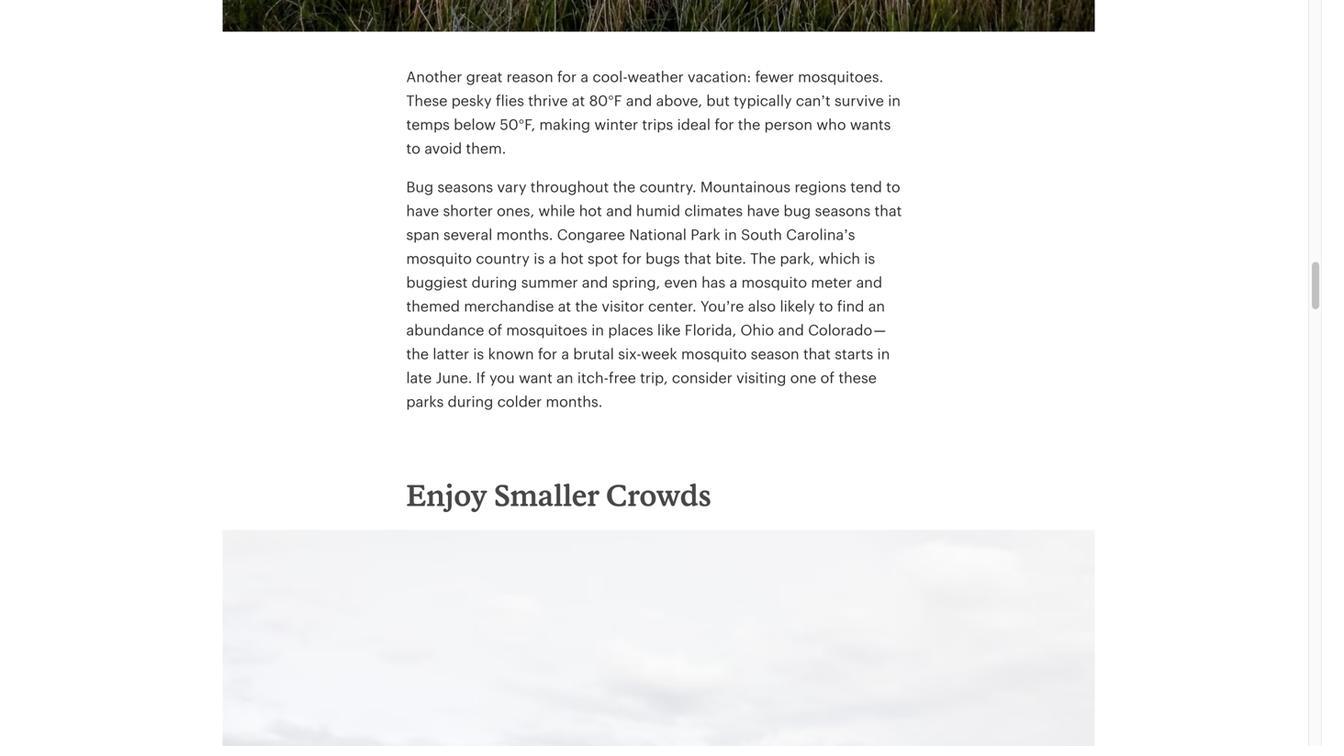 Task type: describe. For each thing, give the bounding box(es) containing it.
to inside another great reason for a cool-weather vacation: fewer mosquitoes. these pesky flies thrive at 80°f and above, but typically can't survive in temps below 50°f, making winter trips ideal for the person who wants to avoid them.
[[406, 139, 421, 156]]

1 vertical spatial seasons
[[815, 202, 871, 219]]

trip,
[[640, 369, 668, 386]]

0 vertical spatial an
[[868, 297, 885, 314]]

a up summer
[[549, 250, 557, 267]]

known
[[488, 345, 534, 362]]

winter
[[594, 116, 638, 133]]

colder
[[497, 393, 542, 410]]

country
[[476, 250, 530, 267]]

even
[[664, 274, 698, 291]]

trips
[[642, 116, 673, 133]]

great
[[466, 68, 503, 85]]

1 horizontal spatial that
[[803, 345, 831, 362]]

mountainous
[[700, 178, 791, 195]]

enjoy
[[406, 477, 487, 513]]

smaller
[[494, 477, 600, 513]]

weather
[[627, 68, 684, 85]]

wants
[[850, 116, 891, 133]]

a right has
[[730, 274, 738, 291]]

the
[[750, 250, 776, 267]]

six-
[[618, 345, 641, 362]]

in up bite.
[[724, 226, 737, 243]]

80°f
[[589, 92, 622, 109]]

fewer
[[755, 68, 794, 85]]

2 vertical spatial mosquito
[[681, 345, 747, 362]]

a inside another great reason for a cool-weather vacation: fewer mosquitoes. these pesky flies thrive at 80°f and above, but typically can't survive in temps below 50°f, making winter trips ideal for the person who wants to avoid them.
[[581, 68, 589, 85]]

who
[[817, 116, 846, 133]]

vacation:
[[688, 68, 751, 85]]

humid
[[636, 202, 680, 219]]

temps
[[406, 116, 450, 133]]

merchandise
[[464, 297, 554, 314]]

bugs
[[646, 250, 680, 267]]

mosquitoes.
[[798, 68, 883, 85]]

but
[[706, 92, 730, 109]]

1 vertical spatial to
[[886, 178, 900, 195]]

the left visitor in the top left of the page
[[575, 297, 598, 314]]

spot
[[588, 250, 618, 267]]

which
[[819, 250, 860, 267]]

tend
[[850, 178, 882, 195]]

flies
[[496, 92, 524, 109]]

1 vertical spatial during
[[448, 393, 493, 410]]

for down but
[[715, 116, 734, 133]]

abundance
[[406, 321, 484, 338]]

country.
[[639, 178, 697, 195]]

0 vertical spatial that
[[875, 202, 902, 219]]

congaree
[[557, 226, 625, 243]]

consider
[[672, 369, 732, 386]]

in up brutal
[[592, 321, 604, 338]]

mosquitoes
[[506, 321, 588, 338]]

visiting
[[736, 369, 786, 386]]

above,
[[656, 92, 702, 109]]

1 vertical spatial hot
[[561, 250, 584, 267]]

colorado—
[[808, 321, 887, 338]]

want
[[519, 369, 553, 386]]

vary
[[497, 178, 527, 195]]

the left country.
[[613, 178, 635, 195]]

0 vertical spatial during
[[472, 274, 517, 291]]

50°f,
[[500, 116, 535, 133]]

ones,
[[497, 202, 535, 219]]

another
[[406, 68, 462, 85]]

one
[[790, 369, 817, 386]]

avoid
[[424, 139, 462, 156]]

park
[[691, 226, 720, 243]]

1 horizontal spatial is
[[534, 250, 545, 267]]

below
[[454, 116, 496, 133]]

in right the starts
[[877, 345, 890, 362]]

typically
[[734, 92, 792, 109]]

you're
[[701, 297, 744, 314]]

cool-
[[593, 68, 628, 85]]

florida,
[[685, 321, 737, 338]]

carolina's
[[786, 226, 855, 243]]

like
[[657, 321, 681, 338]]

while
[[538, 202, 575, 219]]

free
[[609, 369, 636, 386]]

pesky
[[451, 92, 492, 109]]

enjoy smaller crowds
[[406, 477, 711, 513]]

june.
[[436, 369, 472, 386]]

spring,
[[612, 274, 660, 291]]

these
[[406, 92, 447, 109]]

these
[[839, 369, 877, 386]]

regions
[[795, 178, 846, 195]]

has
[[702, 274, 726, 291]]

and up congaree
[[606, 202, 632, 219]]

and down likely
[[778, 321, 804, 338]]



Task type: locate. For each thing, give the bounding box(es) containing it.
1 vertical spatial at
[[558, 297, 571, 314]]

to
[[406, 139, 421, 156], [886, 178, 900, 195], [819, 297, 833, 314]]

them.
[[466, 139, 506, 156]]

latter
[[433, 345, 469, 362]]

themed
[[406, 297, 460, 314]]

have up south
[[747, 202, 780, 219]]

itch-
[[577, 369, 609, 386]]

at inside another great reason for a cool-weather vacation: fewer mosquitoes. these pesky flies thrive at 80°f and above, but typically can't survive in temps below 50°f, making winter trips ideal for the person who wants to avoid them.
[[572, 92, 585, 109]]

person
[[764, 116, 813, 133]]

reason
[[507, 68, 553, 85]]

0 vertical spatial mosquito
[[406, 250, 472, 267]]

0 vertical spatial at
[[572, 92, 585, 109]]

hot down congaree
[[561, 250, 584, 267]]

to down temps
[[406, 139, 421, 156]]

a
[[581, 68, 589, 85], [549, 250, 557, 267], [730, 274, 738, 291], [561, 345, 569, 362]]

2 horizontal spatial that
[[875, 202, 902, 219]]

can't
[[796, 92, 831, 109]]

1 horizontal spatial of
[[821, 369, 835, 386]]

shorter
[[443, 202, 493, 219]]

an
[[868, 297, 885, 314], [557, 369, 573, 386]]

that
[[875, 202, 902, 219], [684, 250, 711, 267], [803, 345, 831, 362]]

find
[[837, 297, 864, 314]]

at down summer
[[558, 297, 571, 314]]

you
[[489, 369, 515, 386]]

0 horizontal spatial have
[[406, 202, 439, 219]]

bug
[[784, 202, 811, 219]]

at
[[572, 92, 585, 109], [558, 297, 571, 314]]

0 horizontal spatial to
[[406, 139, 421, 156]]

brutal
[[573, 345, 614, 362]]

hot
[[579, 202, 602, 219], [561, 250, 584, 267]]

1 vertical spatial of
[[821, 369, 835, 386]]

parks
[[406, 393, 444, 410]]

months. down itch-
[[546, 393, 603, 410]]

0 horizontal spatial an
[[557, 369, 573, 386]]

0 horizontal spatial is
[[473, 345, 484, 362]]

in
[[888, 92, 901, 109], [724, 226, 737, 243], [592, 321, 604, 338], [877, 345, 890, 362]]

2 horizontal spatial is
[[864, 250, 875, 267]]

three hikers explore a solitary plain. image
[[223, 530, 1095, 746]]

0 vertical spatial of
[[488, 321, 502, 338]]

2 vertical spatial that
[[803, 345, 831, 362]]

2 have from the left
[[747, 202, 780, 219]]

places
[[608, 321, 653, 338]]

bite.
[[715, 250, 746, 267]]

of right one
[[821, 369, 835, 386]]

during
[[472, 274, 517, 291], [448, 393, 493, 410]]

of
[[488, 321, 502, 338], [821, 369, 835, 386]]

season
[[751, 345, 799, 362]]

for up thrive on the top of the page
[[557, 68, 577, 85]]

likely
[[780, 297, 815, 314]]

seasons
[[438, 178, 493, 195], [815, 202, 871, 219]]

in inside another great reason for a cool-weather vacation: fewer mosquitoes. these pesky flies thrive at 80°f and above, but typically can't survive in temps below 50°f, making winter trips ideal for the person who wants to avoid them.
[[888, 92, 901, 109]]

span
[[406, 226, 440, 243]]

south
[[741, 226, 782, 243]]

several birds fly over a wetland at sunset image
[[223, 0, 1095, 32]]

the inside another great reason for a cool-weather vacation: fewer mosquitoes. these pesky flies thrive at 80°f and above, but typically can't survive in temps below 50°f, making winter trips ideal for the person who wants to avoid them.
[[738, 116, 761, 133]]

another great reason for a cool-weather vacation: fewer mosquitoes. these pesky flies thrive at 80°f and above, but typically can't survive in temps below 50°f, making winter trips ideal for the person who wants to avoid them.
[[406, 68, 901, 156]]

a left brutal
[[561, 345, 569, 362]]

several
[[444, 226, 492, 243]]

in up wants
[[888, 92, 901, 109]]

seasons up shorter at left top
[[438, 178, 493, 195]]

2 vertical spatial to
[[819, 297, 833, 314]]

1 vertical spatial an
[[557, 369, 573, 386]]

for up spring,
[[622, 250, 642, 267]]

is right which
[[864, 250, 875, 267]]

1 horizontal spatial seasons
[[815, 202, 871, 219]]

0 vertical spatial seasons
[[438, 178, 493, 195]]

an left itch-
[[557, 369, 573, 386]]

to down meter
[[819, 297, 833, 314]]

have
[[406, 202, 439, 219], [747, 202, 780, 219]]

during down if
[[448, 393, 493, 410]]

and down the spot
[[582, 274, 608, 291]]

week
[[641, 345, 677, 362]]

if
[[476, 369, 486, 386]]

late
[[406, 369, 432, 386]]

1 vertical spatial mosquito
[[741, 274, 807, 291]]

ideal
[[677, 116, 711, 133]]

months. down ones,
[[496, 226, 553, 243]]

that up one
[[803, 345, 831, 362]]

of down merchandise in the top left of the page
[[488, 321, 502, 338]]

1 horizontal spatial to
[[819, 297, 833, 314]]

0 horizontal spatial seasons
[[438, 178, 493, 195]]

is up if
[[473, 345, 484, 362]]

the up late
[[406, 345, 429, 362]]

seasons up carolina's
[[815, 202, 871, 219]]

and inside another great reason for a cool-weather vacation: fewer mosquitoes. these pesky flies thrive at 80°f and above, but typically can't survive in temps below 50°f, making winter trips ideal for the person who wants to avoid them.
[[626, 92, 652, 109]]

center.
[[648, 297, 697, 314]]

bug seasons vary throughout the country. mountainous regions tend to have shorter ones, while hot and humid climates have bug seasons that span several months. congaree national park in south carolina's mosquito country is a hot spot for bugs that bite. the park, which is buggiest during summer and spring, even has a mosquito meter and themed merchandise at the visitor center. you're also likely to find an abundance of mosquitoes in places like florida, ohio and colorado— the latter is known for a brutal six-week mosquito season that starts in late june. if you want an itch-free trip, consider visiting one of these parks during colder months.
[[406, 178, 902, 410]]

summer
[[521, 274, 578, 291]]

thrive
[[528, 92, 568, 109]]

and
[[626, 92, 652, 109], [606, 202, 632, 219], [582, 274, 608, 291], [856, 274, 882, 291], [778, 321, 804, 338]]

throughout
[[531, 178, 609, 195]]

mosquito down florida,
[[681, 345, 747, 362]]

2 horizontal spatial to
[[886, 178, 900, 195]]

the down typically
[[738, 116, 761, 133]]

meter
[[811, 274, 852, 291]]

1 vertical spatial that
[[684, 250, 711, 267]]

for
[[557, 68, 577, 85], [715, 116, 734, 133], [622, 250, 642, 267], [538, 345, 557, 362]]

mosquito up buggiest
[[406, 250, 472, 267]]

0 horizontal spatial of
[[488, 321, 502, 338]]

and down weather
[[626, 92, 652, 109]]

mosquito down the
[[741, 274, 807, 291]]

also
[[748, 297, 776, 314]]

hot up congaree
[[579, 202, 602, 219]]

1 have from the left
[[406, 202, 439, 219]]

ohio
[[740, 321, 774, 338]]

1 horizontal spatial an
[[868, 297, 885, 314]]

a left the cool-
[[581, 68, 589, 85]]

and up find
[[856, 274, 882, 291]]

park,
[[780, 250, 815, 267]]

mosquito
[[406, 250, 472, 267], [741, 274, 807, 291], [681, 345, 747, 362]]

climates
[[684, 202, 743, 219]]

starts
[[835, 345, 873, 362]]

during down country
[[472, 274, 517, 291]]

1 vertical spatial months.
[[546, 393, 603, 410]]

1 horizontal spatial have
[[747, 202, 780, 219]]

0 horizontal spatial that
[[684, 250, 711, 267]]

for down mosquitoes
[[538, 345, 557, 362]]

is up summer
[[534, 250, 545, 267]]

buggiest
[[406, 274, 468, 291]]

have up span
[[406, 202, 439, 219]]

to right tend on the top right
[[886, 178, 900, 195]]

0 vertical spatial hot
[[579, 202, 602, 219]]

0 vertical spatial months.
[[496, 226, 553, 243]]

making
[[539, 116, 591, 133]]

0 vertical spatial to
[[406, 139, 421, 156]]

that down park
[[684, 250, 711, 267]]

that down tend on the top right
[[875, 202, 902, 219]]

visitor
[[602, 297, 644, 314]]

bug
[[406, 178, 434, 195]]

is
[[534, 250, 545, 267], [864, 250, 875, 267], [473, 345, 484, 362]]

crowds
[[606, 477, 711, 513]]

survive
[[835, 92, 884, 109]]

national
[[629, 226, 687, 243]]

at inside bug seasons vary throughout the country. mountainous regions tend to have shorter ones, while hot and humid climates have bug seasons that span several months. congaree national park in south carolina's mosquito country is a hot spot for bugs that bite. the park, which is buggiest during summer and spring, even has a mosquito meter and themed merchandise at the visitor center. you're also likely to find an abundance of mosquitoes in places like florida, ohio and colorado— the latter is known for a brutal six-week mosquito season that starts in late june. if you want an itch-free trip, consider visiting one of these parks during colder months.
[[558, 297, 571, 314]]

at left the "80°f"
[[572, 92, 585, 109]]

an right find
[[868, 297, 885, 314]]



Task type: vqa. For each thing, say whether or not it's contained in the screenshot.
'costs'
no



